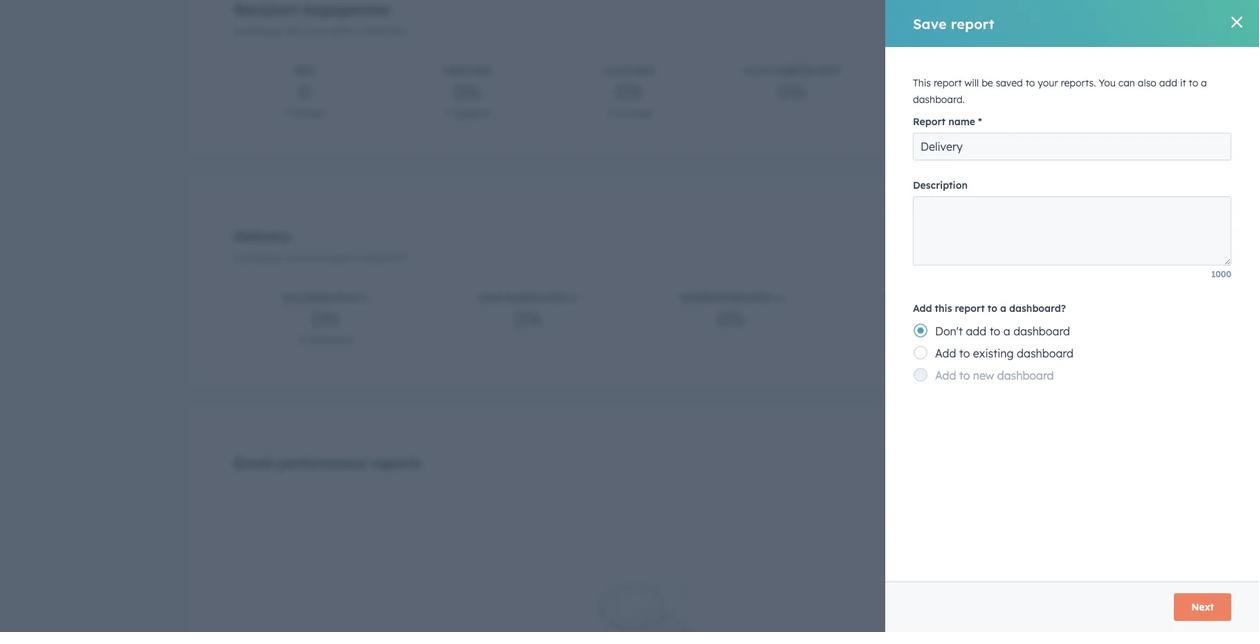 Task type: locate. For each thing, give the bounding box(es) containing it.
hard bounce rate
[[479, 293, 567, 303]]

add
[[913, 303, 932, 315], [935, 347, 956, 361], [935, 369, 956, 383]]

reply
[[929, 66, 955, 76]]

0 vertical spatial a
[[1201, 77, 1207, 89]]

1 : from the top
[[280, 26, 282, 37]]

0 left emails
[[284, 107, 291, 120]]

0 vertical spatial 10/24/2023
[[361, 26, 406, 37]]

a up don't add to a dashboard
[[1001, 303, 1007, 315]]

add inside this report will be saved to your reports. you can also add it to a dashboard.
[[1160, 77, 1178, 89]]

a right it
[[1201, 77, 1207, 89]]

a inside this report will be saved to your reports. you can also add it to a dashboard.
[[1201, 77, 1207, 89]]

a up "add to existing dashboard"
[[1004, 325, 1011, 339]]

1 vertical spatial from
[[284, 253, 305, 264]]

rate right "open"
[[470, 66, 492, 76]]

rate inside open rate 0% 0 opened
[[470, 66, 492, 76]]

9/24/2023
[[307, 26, 348, 37], [307, 253, 348, 264]]

0 inside click rate 0% 0 clicked
[[608, 107, 614, 120]]

10/24/2023
[[361, 26, 406, 37], [361, 253, 406, 264]]

emails
[[294, 107, 326, 120]]

reports
[[371, 455, 421, 472]]

1 horizontal spatial save
[[971, 3, 995, 15]]

add
[[1160, 77, 1178, 89], [966, 325, 987, 339]]

add left it
[[1160, 77, 1178, 89]]

this
[[913, 77, 931, 89]]

0% inside 'click-through rate 0% -'
[[778, 80, 806, 104]]

0 down "dashboard."
[[932, 107, 938, 120]]

1 range from the top
[[255, 26, 280, 37]]

saved
[[996, 77, 1023, 89]]

click-through rate 0% -
[[743, 66, 841, 120]]

1 vertical spatial date
[[234, 253, 253, 264]]

0
[[299, 80, 311, 104], [284, 107, 291, 120], [443, 107, 450, 120], [608, 107, 614, 120], [932, 107, 938, 120], [298, 334, 304, 347]]

add down "add this report to a dashboard?"
[[966, 325, 987, 339]]

1 9/24/2023 from the top
[[307, 26, 348, 37]]

0 vertical spatial date range : from 9/24/2023 to 10/24/2023
[[234, 26, 406, 37]]

1 from from the top
[[284, 26, 305, 37]]

add down don't
[[935, 347, 956, 361]]

rate up don't
[[949, 293, 971, 303]]

:
[[280, 26, 282, 37], [280, 253, 282, 264]]

1 vertical spatial 10/24/2023
[[361, 253, 406, 264]]

1 vertical spatial date range : from 9/24/2023 to 10/24/2023
[[234, 253, 406, 264]]

range down 'delivery'
[[255, 253, 280, 264]]

2 range from the top
[[255, 253, 280, 264]]

open
[[443, 66, 467, 76]]

sent 0 0 emails
[[284, 66, 326, 120]]

: down 'delivery'
[[280, 253, 282, 264]]

to left your
[[1026, 77, 1035, 89]]

a
[[1201, 77, 1207, 89], [1001, 303, 1007, 315], [1004, 325, 1011, 339]]

0 left clicked
[[608, 107, 614, 120]]

9/24/2023 up delivered rate at top
[[307, 253, 348, 264]]

add for add to existing dashboard
[[935, 347, 956, 361]]

delivered
[[307, 334, 353, 347]]

don't
[[935, 325, 963, 339]]

0 left 'delivered' at the left bottom of page
[[298, 334, 304, 347]]

from down 'delivery'
[[284, 253, 305, 264]]

from
[[284, 26, 305, 37], [284, 253, 305, 264]]

bounce
[[506, 293, 542, 303]]

clicked
[[617, 107, 652, 120]]

add left this
[[913, 303, 932, 315]]

2 date range : from 9/24/2023 to 10/24/2023 from the top
[[234, 253, 406, 264]]

rate right the "click"
[[634, 66, 655, 76]]

0 vertical spatial date
[[234, 26, 253, 37]]

1 vertical spatial add
[[935, 347, 956, 361]]

performance
[[277, 455, 367, 472]]

2 10/24/2023 from the top
[[361, 253, 406, 264]]

range down the recipient
[[255, 26, 280, 37]]

your
[[1038, 77, 1058, 89]]

spam report rate 0%
[[887, 293, 971, 331]]

to down don't
[[960, 347, 970, 361]]

: for 0%
[[280, 253, 282, 264]]

date
[[234, 26, 253, 37], [234, 253, 253, 264]]

rate right through
[[819, 66, 841, 76]]

1000
[[1212, 269, 1232, 280]]

0%
[[453, 80, 482, 104], [616, 80, 644, 104], [778, 80, 806, 104], [940, 80, 969, 104], [311, 307, 340, 331], [514, 307, 542, 331], [717, 307, 745, 331], [920, 307, 948, 331]]

rate right "bounce"
[[545, 293, 567, 303]]

0 vertical spatial add
[[1160, 77, 1178, 89]]

unsubscribed rate
[[679, 293, 772, 303]]

from down recipient engagement
[[284, 26, 305, 37]]

rate
[[470, 66, 492, 76], [634, 66, 655, 76], [819, 66, 841, 76], [958, 66, 980, 76], [335, 293, 357, 303], [545, 293, 567, 303], [751, 293, 772, 303], [949, 293, 971, 303]]

to down engagement
[[351, 26, 359, 37]]

dashboard for add to existing dashboard
[[1017, 347, 1074, 361]]

1 vertical spatial dashboard
[[1017, 347, 1074, 361]]

0 vertical spatial from
[[284, 26, 305, 37]]

1 date range : from 9/24/2023 to 10/24/2023 from the top
[[234, 26, 406, 37]]

2 date from the top
[[234, 253, 253, 264]]

0 vertical spatial range
[[255, 26, 280, 37]]

2 9/24/2023 from the top
[[307, 253, 348, 264]]

1 date from the top
[[234, 26, 253, 37]]

2 : from the top
[[280, 253, 282, 264]]

report
[[998, 3, 1028, 15], [951, 15, 995, 32], [934, 77, 962, 89], [912, 293, 946, 303], [955, 303, 985, 315]]

unsubscribed
[[679, 293, 748, 303]]

to
[[351, 26, 359, 37], [1026, 77, 1035, 89], [1189, 77, 1199, 89], [351, 253, 359, 264], [988, 303, 998, 315], [990, 325, 1001, 339], [960, 347, 970, 361], [960, 369, 970, 383]]

0 vertical spatial :
[[280, 26, 282, 37]]

date down the recipient
[[234, 26, 253, 37]]

rate up will
[[958, 66, 980, 76]]

10/24/2023 for 0%
[[361, 253, 406, 264]]

0 vertical spatial 9/24/2023
[[307, 26, 348, 37]]

2 from from the top
[[284, 253, 305, 264]]

1 vertical spatial :
[[280, 253, 282, 264]]

to right it
[[1189, 77, 1199, 89]]

1 10/24/2023 from the top
[[361, 26, 406, 37]]

date range : from 9/24/2023 to 10/24/2023
[[234, 26, 406, 37], [234, 253, 406, 264]]

add to existing dashboard
[[935, 347, 1074, 361]]

save report button
[[962, 0, 1037, 23]]

1 horizontal spatial add
[[1160, 77, 1178, 89]]

2 vertical spatial add
[[935, 369, 956, 383]]

1 vertical spatial 9/24/2023
[[307, 253, 348, 264]]

reply rate 0% 0 replied
[[929, 66, 980, 120]]

rate up 0% 0 delivered
[[335, 293, 357, 303]]

hard
[[479, 293, 503, 303]]

date for 0%
[[234, 253, 253, 264]]

dashboard for add to new dashboard
[[998, 369, 1054, 383]]

9/24/2023 down recipient engagement
[[307, 26, 348, 37]]

dashboard
[[1014, 325, 1071, 339], [1017, 347, 1074, 361], [998, 369, 1054, 383]]

date down 'delivery'
[[234, 253, 253, 264]]

rate inside click rate 0% 0 clicked
[[634, 66, 655, 76]]

to up existing on the right of page
[[990, 325, 1001, 339]]

next button
[[1174, 594, 1232, 622]]

1 vertical spatial add
[[966, 325, 987, 339]]

9/24/2023 for 0%
[[307, 253, 348, 264]]

dashboard?
[[1010, 303, 1066, 315]]

2 vertical spatial dashboard
[[998, 369, 1054, 383]]

0 left opened
[[443, 107, 450, 120]]

1 vertical spatial range
[[255, 253, 280, 264]]

add left new
[[935, 369, 956, 383]]

reports.
[[1061, 77, 1096, 89]]

this report will be saved to your reports. you can also add it to a dashboard.
[[913, 77, 1207, 106]]

: down the recipient
[[280, 26, 282, 37]]

save
[[971, 3, 995, 15], [913, 15, 947, 32]]

date range : from 9/24/2023 to 10/24/2023 up delivered rate at top
[[234, 253, 406, 264]]

to up don't add to a dashboard
[[988, 303, 998, 315]]

don't add to a dashboard
[[935, 325, 1071, 339]]

to left new
[[960, 369, 970, 383]]

date range : from 9/24/2023 to 10/24/2023 down recipient engagement
[[234, 26, 406, 37]]

0 vertical spatial add
[[913, 303, 932, 315]]

range
[[255, 26, 280, 37], [255, 253, 280, 264]]

name
[[949, 116, 976, 128]]

save report
[[971, 3, 1028, 15], [913, 15, 995, 32]]

9/24/2023 for 0
[[307, 26, 348, 37]]

it
[[1180, 77, 1187, 89]]

through
[[773, 66, 816, 76]]

will
[[965, 77, 979, 89]]

engagement
[[303, 1, 390, 18]]



Task type: vqa. For each thing, say whether or not it's contained in the screenshot.
the leftmost the add
yes



Task type: describe. For each thing, give the bounding box(es) containing it.
add this report to a dashboard? element
[[913, 320, 1232, 386]]

date range : from 9/24/2023 to 10/24/2023 for 0
[[234, 26, 406, 37]]

new
[[973, 369, 995, 383]]

be
[[982, 77, 993, 89]]

rate inside 'click-through rate 0% -'
[[819, 66, 841, 76]]

save inside button
[[971, 3, 995, 15]]

-
[[790, 107, 794, 120]]

0% inside reply rate 0% 0 replied
[[940, 80, 969, 104]]

add for add to new dashboard
[[935, 369, 956, 383]]

click rate 0% 0 clicked
[[604, 66, 655, 120]]

Report name text field
[[913, 133, 1232, 161]]

delivered
[[283, 293, 333, 303]]

report inside this report will be saved to your reports. you can also add it to a dashboard.
[[934, 77, 962, 89]]

rate inside spam report rate 0%
[[949, 293, 971, 303]]

recipient engagement
[[234, 1, 390, 18]]

save report inside button
[[971, 3, 1028, 15]]

to up delivered rate at top
[[351, 253, 359, 264]]

email
[[234, 455, 273, 472]]

rate inside reply rate 0% 0 replied
[[958, 66, 980, 76]]

range for 0%
[[255, 253, 280, 264]]

email performance reports
[[234, 455, 421, 472]]

you
[[1099, 77, 1116, 89]]

range for 0
[[255, 26, 280, 37]]

open rate 0% 0 opened
[[443, 66, 492, 120]]

date for 0
[[234, 26, 253, 37]]

this
[[935, 303, 952, 315]]

delivery
[[234, 228, 291, 245]]

0% inside 0% 0 delivered
[[311, 307, 340, 331]]

delivered rate
[[283, 293, 357, 303]]

: for 0
[[280, 26, 282, 37]]

replied
[[941, 107, 977, 120]]

report inside spam report rate 0%
[[912, 293, 946, 303]]

0% inside spam report rate 0%
[[920, 307, 948, 331]]

10/24/2023 for 0
[[361, 26, 406, 37]]

click
[[604, 66, 631, 76]]

sent
[[294, 66, 316, 76]]

0 inside open rate 0% 0 opened
[[443, 107, 450, 120]]

0 inside 0% 0 delivered
[[298, 334, 304, 347]]

spam
[[887, 293, 910, 303]]

recipient
[[234, 1, 298, 18]]

description
[[913, 179, 968, 192]]

opened
[[453, 107, 491, 120]]

also
[[1138, 77, 1157, 89]]

report name
[[913, 116, 976, 128]]

0 horizontal spatial save
[[913, 15, 947, 32]]

add for add this report to a dashboard?
[[913, 303, 932, 315]]

1 vertical spatial a
[[1001, 303, 1007, 315]]

0 horizontal spatial add
[[966, 325, 987, 339]]

can
[[1119, 77, 1136, 89]]

next
[[1192, 602, 1215, 614]]

from for 0
[[284, 26, 305, 37]]

0% inside click rate 0% 0 clicked
[[616, 80, 644, 104]]

dashboard.
[[913, 93, 965, 106]]

add to new dashboard
[[935, 369, 1054, 383]]

date range : from 9/24/2023 to 10/24/2023 for 0%
[[234, 253, 406, 264]]

0 vertical spatial dashboard
[[1014, 325, 1071, 339]]

Description text field
[[913, 197, 1232, 266]]

report inside 'save report' button
[[998, 3, 1028, 15]]

2 vertical spatial a
[[1004, 325, 1011, 339]]

0% 0 delivered
[[298, 307, 353, 347]]

0 down sent
[[299, 80, 311, 104]]

click-
[[743, 66, 773, 76]]

add this report to a dashboard?
[[913, 303, 1066, 315]]

0 inside reply rate 0% 0 replied
[[932, 107, 938, 120]]

close image
[[1232, 17, 1243, 28]]

from for 0%
[[284, 253, 305, 264]]

report
[[913, 116, 946, 128]]

existing
[[973, 347, 1014, 361]]

0% inside open rate 0% 0 opened
[[453, 80, 482, 104]]

rate right unsubscribed
[[751, 293, 772, 303]]



